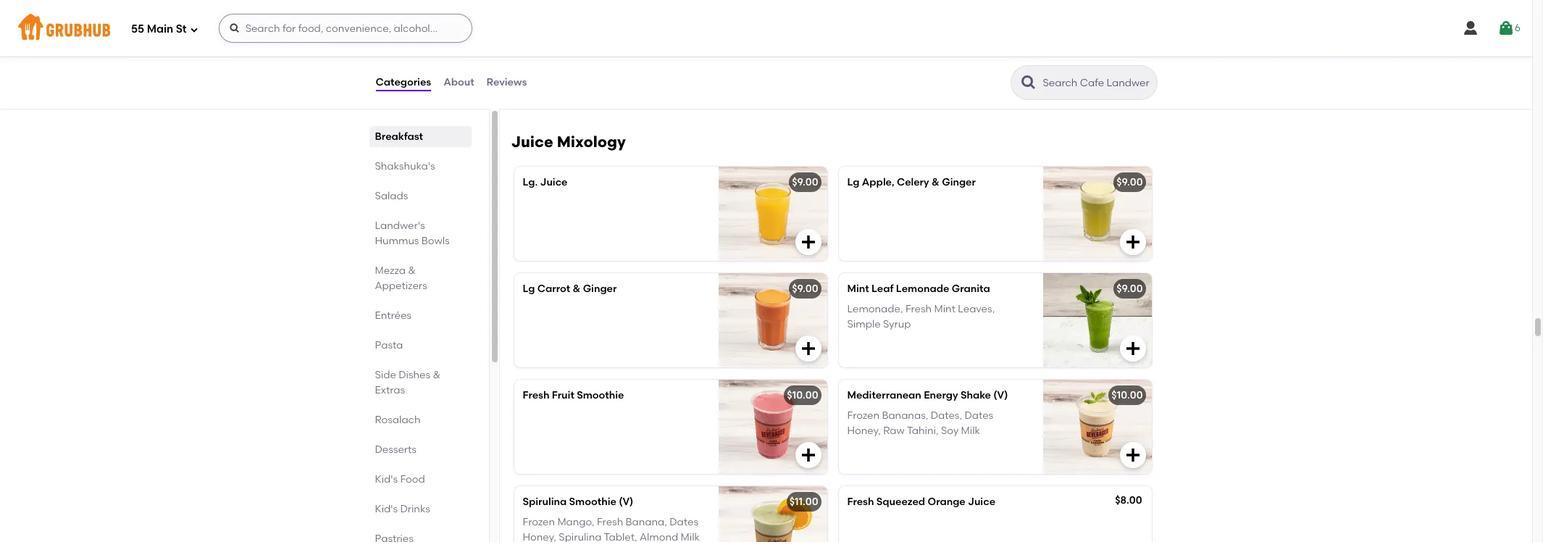Task type: locate. For each thing, give the bounding box(es) containing it.
orange
[[928, 496, 966, 508]]

frozen inside frozen mango, fresh banana, dates honey,  spirulina tablet, almond milk
[[523, 516, 555, 529]]

vanilla roobios
[[523, 47, 600, 59]]

svg image inside main navigation navigation
[[190, 25, 198, 34]]

dates up almond
[[670, 516, 699, 529]]

breakfast
[[375, 130, 423, 143]]

milk inside frozen bananas, dates, dates honey, raw tahini, soy milk
[[961, 424, 980, 437]]

dates inside frozen mango, fresh banana, dates honey,  spirulina tablet, almond milk
[[670, 516, 699, 529]]

0 vertical spatial kid's
[[375, 473, 398, 486]]

0 horizontal spatial lg
[[523, 283, 535, 295]]

almond
[[640, 531, 678, 542]]

side dishes & extras
[[375, 369, 441, 396]]

mint left leaf
[[847, 283, 869, 295]]

svg image for mediterranean energy shake (v) image
[[1124, 446, 1142, 464]]

apple,
[[862, 176, 895, 188]]

(v)
[[994, 389, 1008, 401], [619, 496, 634, 508]]

1 vertical spatial milk
[[681, 531, 700, 542]]

(v) right shake
[[994, 389, 1008, 401]]

svg image
[[190, 25, 198, 34], [1124, 233, 1142, 251], [800, 340, 817, 357], [1124, 446, 1142, 464]]

tablet,
[[604, 531, 637, 542]]

simple
[[847, 318, 881, 330]]

milk inside frozen mango, fresh banana, dates honey,  spirulina tablet, almond milk
[[681, 531, 700, 542]]

mediterranean energy shake (v) image
[[1043, 380, 1152, 474]]

lg for lg apple, celery & ginger
[[847, 176, 860, 188]]

1 vertical spatial (v)
[[619, 496, 634, 508]]

honey, left raw
[[847, 424, 881, 437]]

side
[[375, 369, 396, 381]]

kid's
[[375, 473, 398, 486], [375, 503, 398, 515]]

1 horizontal spatial frozen
[[847, 410, 880, 422]]

$9.00 for lg. juice
[[792, 176, 819, 188]]

1 horizontal spatial dates
[[965, 410, 994, 422]]

lg for lg carrot & ginger
[[523, 283, 535, 295]]

$5.50
[[791, 46, 818, 58]]

food
[[400, 473, 425, 486]]

juice right 'lg.'
[[540, 176, 568, 188]]

smoothie right fruit
[[577, 389, 624, 401]]

spirulina
[[523, 496, 567, 508], [559, 531, 602, 542]]

honey, inside frozen mango, fresh banana, dates honey,  spirulina tablet, almond milk
[[523, 531, 557, 542]]

honey, inside frozen bananas, dates, dates honey, raw tahini, soy milk
[[847, 424, 881, 437]]

$8.00
[[1115, 494, 1142, 507]]

1 vertical spatial juice
[[540, 176, 568, 188]]

1 vertical spatial honey,
[[523, 531, 557, 542]]

dates inside frozen bananas, dates, dates honey, raw tahini, soy milk
[[965, 410, 994, 422]]

1 vertical spatial lg
[[523, 283, 535, 295]]

(v) up banana,
[[619, 496, 634, 508]]

smoothie up mango,
[[569, 496, 617, 508]]

0 vertical spatial mint
[[847, 283, 869, 295]]

soy
[[941, 424, 959, 437]]

tab
[[375, 531, 466, 542]]

fresh squeezed orange juice
[[847, 496, 996, 508]]

0 horizontal spatial milk
[[681, 531, 700, 542]]

1 horizontal spatial $10.00
[[1112, 389, 1143, 401]]

0 vertical spatial juice
[[511, 133, 553, 151]]

2 kid's from the top
[[375, 503, 398, 515]]

& right celery
[[932, 176, 940, 188]]

carrot
[[538, 283, 570, 295]]

ginger right carrot
[[583, 283, 617, 295]]

fresh down mint leaf lemonade granita
[[906, 303, 932, 315]]

6 button
[[1498, 15, 1521, 41]]

0 horizontal spatial (v)
[[619, 496, 634, 508]]

categories button
[[375, 57, 432, 109]]

$10.00
[[787, 389, 819, 401], [1112, 389, 1143, 401]]

& right dishes
[[433, 369, 441, 381]]

milk right almond
[[681, 531, 700, 542]]

main
[[147, 22, 173, 35]]

1 horizontal spatial (v)
[[994, 389, 1008, 401]]

1 vertical spatial spirulina
[[559, 531, 602, 542]]

appetizers
[[375, 280, 427, 292]]

reviews
[[487, 76, 527, 88]]

$9.00 for lg apple, celery & ginger
[[1117, 176, 1143, 188]]

tahini,
[[907, 424, 939, 437]]

fresh left fruit
[[523, 389, 550, 401]]

kid's left drinks
[[375, 503, 398, 515]]

spirulina smoothie (v)
[[523, 496, 634, 508]]

honey,
[[847, 424, 881, 437], [523, 531, 557, 542]]

1 kid's from the top
[[375, 473, 398, 486]]

1 horizontal spatial mint
[[934, 303, 956, 315]]

dates
[[965, 410, 994, 422], [670, 516, 699, 529]]

desserts tab
[[375, 442, 466, 457]]

mediterranean energy shake (v)
[[847, 389, 1008, 401]]

squeezed
[[877, 496, 925, 508]]

leaves,
[[958, 303, 995, 315]]

svg image for lg apple, celery & ginger image
[[1124, 233, 1142, 251]]

lg carrot & ginger image
[[719, 273, 827, 367]]

frozen left mango,
[[523, 516, 555, 529]]

reviews button
[[486, 57, 528, 109]]

lg. juice
[[523, 176, 568, 188]]

$9.00
[[792, 176, 819, 188], [1117, 176, 1143, 188], [792, 283, 819, 295], [1117, 283, 1143, 295]]

celery
[[897, 176, 930, 188]]

55 main st
[[131, 22, 187, 35]]

svg image inside 6 'button'
[[1498, 20, 1515, 37]]

$9.00 for lg carrot & ginger
[[792, 283, 819, 295]]

mint inside lemonade, fresh mint leaves, simple syrup
[[934, 303, 956, 315]]

mint down "lemonade"
[[934, 303, 956, 315]]

lg apple, celery & ginger
[[847, 176, 976, 188]]

1 horizontal spatial honey,
[[847, 424, 881, 437]]

1 $10.00 from the left
[[787, 389, 819, 401]]

bowls
[[422, 235, 450, 247]]

0 horizontal spatial frozen
[[523, 516, 555, 529]]

lemonade, fresh mint leaves, simple syrup
[[847, 303, 995, 330]]

$11.00
[[790, 496, 819, 508]]

lg left apple,
[[847, 176, 860, 188]]

mint
[[847, 283, 869, 295], [934, 303, 956, 315]]

juice up 'lg.'
[[511, 133, 553, 151]]

1 vertical spatial frozen
[[523, 516, 555, 529]]

kid's left food at the left of the page
[[375, 473, 398, 486]]

0 horizontal spatial dates
[[670, 516, 699, 529]]

frozen down mediterranean
[[847, 410, 880, 422]]

1 vertical spatial dates
[[670, 516, 699, 529]]

bananas,
[[882, 410, 929, 422]]

milk right soy
[[961, 424, 980, 437]]

0 vertical spatial honey,
[[847, 424, 881, 437]]

kid's food tab
[[375, 472, 466, 487]]

0 vertical spatial frozen
[[847, 410, 880, 422]]

0 horizontal spatial honey,
[[523, 531, 557, 542]]

dates down shake
[[965, 410, 994, 422]]

svg image
[[1462, 20, 1480, 37], [1498, 20, 1515, 37], [229, 22, 240, 34], [800, 233, 817, 251], [1124, 340, 1142, 357], [800, 446, 817, 464]]

& inside 'side dishes & extras'
[[433, 369, 441, 381]]

dishes
[[399, 369, 431, 381]]

lg apple, celery & ginger image
[[1043, 167, 1152, 261]]

&
[[932, 176, 940, 188], [408, 265, 416, 277], [573, 283, 581, 295], [433, 369, 441, 381]]

lg left carrot
[[523, 283, 535, 295]]

frozen bananas, dates, dates honey, raw tahini, soy milk
[[847, 410, 994, 437]]

banana,
[[626, 516, 667, 529]]

1 horizontal spatial lg
[[847, 176, 860, 188]]

1 vertical spatial mint
[[934, 303, 956, 315]]

0 vertical spatial dates
[[965, 410, 994, 422]]

categories
[[376, 76, 431, 88]]

& up appetizers
[[408, 265, 416, 277]]

0 vertical spatial ginger
[[942, 176, 976, 188]]

mint leaf lemonade granita
[[847, 283, 990, 295]]

smoothie
[[577, 389, 624, 401], [569, 496, 617, 508]]

rosalach tab
[[375, 412, 466, 428]]

frozen for frozen mango, fresh banana, dates honey,  spirulina tablet, almond milk
[[523, 516, 555, 529]]

milk
[[961, 424, 980, 437], [681, 531, 700, 542]]

honey, down spirulina smoothie (v)
[[523, 531, 557, 542]]

spirulina smoothie (v) image
[[719, 486, 827, 542]]

0 vertical spatial lg
[[847, 176, 860, 188]]

spirulina down mango,
[[559, 531, 602, 542]]

juice mixology
[[511, 133, 626, 151]]

spirulina up mango,
[[523, 496, 567, 508]]

0 horizontal spatial ginger
[[583, 283, 617, 295]]

lg
[[847, 176, 860, 188], [523, 283, 535, 295]]

1 vertical spatial kid's
[[375, 503, 398, 515]]

raw
[[884, 424, 905, 437]]

entrées
[[375, 309, 412, 322]]

0 vertical spatial (v)
[[994, 389, 1008, 401]]

frozen inside frozen bananas, dates, dates honey, raw tahini, soy milk
[[847, 410, 880, 422]]

landwer's hummus bowls tab
[[375, 218, 466, 249]]

0 horizontal spatial $10.00
[[787, 389, 819, 401]]

fresh up tablet, on the bottom left of the page
[[597, 516, 623, 529]]

0 vertical spatial milk
[[961, 424, 980, 437]]

fresh inside frozen mango, fresh banana, dates honey,  spirulina tablet, almond milk
[[597, 516, 623, 529]]

1 horizontal spatial milk
[[961, 424, 980, 437]]

fresh
[[906, 303, 932, 315], [523, 389, 550, 401], [847, 496, 874, 508], [597, 516, 623, 529]]

0 vertical spatial smoothie
[[577, 389, 624, 401]]

frozen
[[847, 410, 880, 422], [523, 516, 555, 529]]

1 horizontal spatial ginger
[[942, 176, 976, 188]]

about
[[444, 76, 474, 88]]

2 $10.00 from the left
[[1112, 389, 1143, 401]]

ginger right celery
[[942, 176, 976, 188]]

search icon image
[[1020, 74, 1037, 91]]

juice
[[511, 133, 553, 151], [540, 176, 568, 188], [968, 496, 996, 508]]

extras
[[375, 384, 405, 396]]

lg. juice image
[[719, 167, 827, 261]]

kid's food
[[375, 473, 425, 486]]

ginger
[[942, 176, 976, 188], [583, 283, 617, 295]]

juice right "orange"
[[968, 496, 996, 508]]

pasta tab
[[375, 338, 466, 353]]



Task type: describe. For each thing, give the bounding box(es) containing it.
lg carrot & ginger
[[523, 283, 617, 295]]

mezza & appetizers
[[375, 265, 427, 292]]

mango,
[[558, 516, 595, 529]]

spirulina inside frozen mango, fresh banana, dates honey,  spirulina tablet, almond milk
[[559, 531, 602, 542]]

& inside mezza & appetizers
[[408, 265, 416, 277]]

entrées tab
[[375, 308, 466, 323]]

salads
[[375, 190, 408, 202]]

fresh fruit smoothie image
[[719, 380, 827, 474]]

1 vertical spatial smoothie
[[569, 496, 617, 508]]

mezza & appetizers tab
[[375, 263, 466, 293]]

$10.00 for mediterranean energy shake (v) image
[[1112, 389, 1143, 401]]

lemonade,
[[847, 303, 903, 315]]

svg image for lg carrot & ginger image
[[800, 340, 817, 357]]

leaf
[[872, 283, 894, 295]]

syrup
[[883, 318, 911, 330]]

breakfast tab
[[375, 129, 466, 144]]

fresh fruit smoothie
[[523, 389, 624, 401]]

6
[[1515, 22, 1521, 34]]

Search Cafe Landwer search field
[[1042, 76, 1153, 90]]

landwer's
[[375, 220, 425, 232]]

dates,
[[931, 410, 962, 422]]

1 vertical spatial ginger
[[583, 283, 617, 295]]

lemonade
[[896, 283, 950, 295]]

55
[[131, 22, 144, 35]]

mezza
[[375, 265, 406, 277]]

main navigation navigation
[[0, 0, 1533, 57]]

shakshuka's
[[375, 160, 435, 172]]

side dishes & extras tab
[[375, 367, 466, 398]]

kid's drinks tab
[[375, 501, 466, 517]]

$10.00 for fresh fruit smoothie image
[[787, 389, 819, 401]]

landwer's hummus bowls
[[375, 220, 450, 247]]

0 vertical spatial spirulina
[[523, 496, 567, 508]]

lg.
[[523, 176, 538, 188]]

st
[[176, 22, 187, 35]]

shakshuka's tab
[[375, 159, 466, 174]]

mediterranean
[[847, 389, 922, 401]]

rosalach
[[375, 414, 421, 426]]

shake
[[961, 389, 991, 401]]

& right carrot
[[573, 283, 581, 295]]

Search for food, convenience, alcohol... search field
[[219, 14, 472, 43]]

mixology
[[557, 133, 626, 151]]

frozen for frozen bananas, dates, dates honey, raw tahini, soy milk
[[847, 410, 880, 422]]

drinks
[[400, 503, 430, 515]]

granita
[[952, 283, 990, 295]]

kid's for kid's drinks
[[375, 503, 398, 515]]

desserts
[[375, 443, 417, 456]]

fresh left squeezed
[[847, 496, 874, 508]]

vanilla
[[523, 47, 557, 59]]

kid's for kid's food
[[375, 473, 398, 486]]

0 horizontal spatial mint
[[847, 283, 869, 295]]

frozen mango, fresh banana, dates honey,  spirulina tablet, almond milk
[[523, 516, 700, 542]]

hummus
[[375, 235, 419, 247]]

roobios
[[559, 47, 600, 59]]

energy
[[924, 389, 958, 401]]

fruit
[[552, 389, 575, 401]]

salads tab
[[375, 188, 466, 204]]

kid's drinks
[[375, 503, 430, 515]]

fresh inside lemonade, fresh mint leaves, simple syrup
[[906, 303, 932, 315]]

about button
[[443, 57, 475, 109]]

2 vertical spatial juice
[[968, 496, 996, 508]]

pasta
[[375, 339, 403, 351]]

mint leaf lemonade granita image
[[1043, 273, 1152, 367]]



Task type: vqa. For each thing, say whether or not it's contained in the screenshot.
(V)
yes



